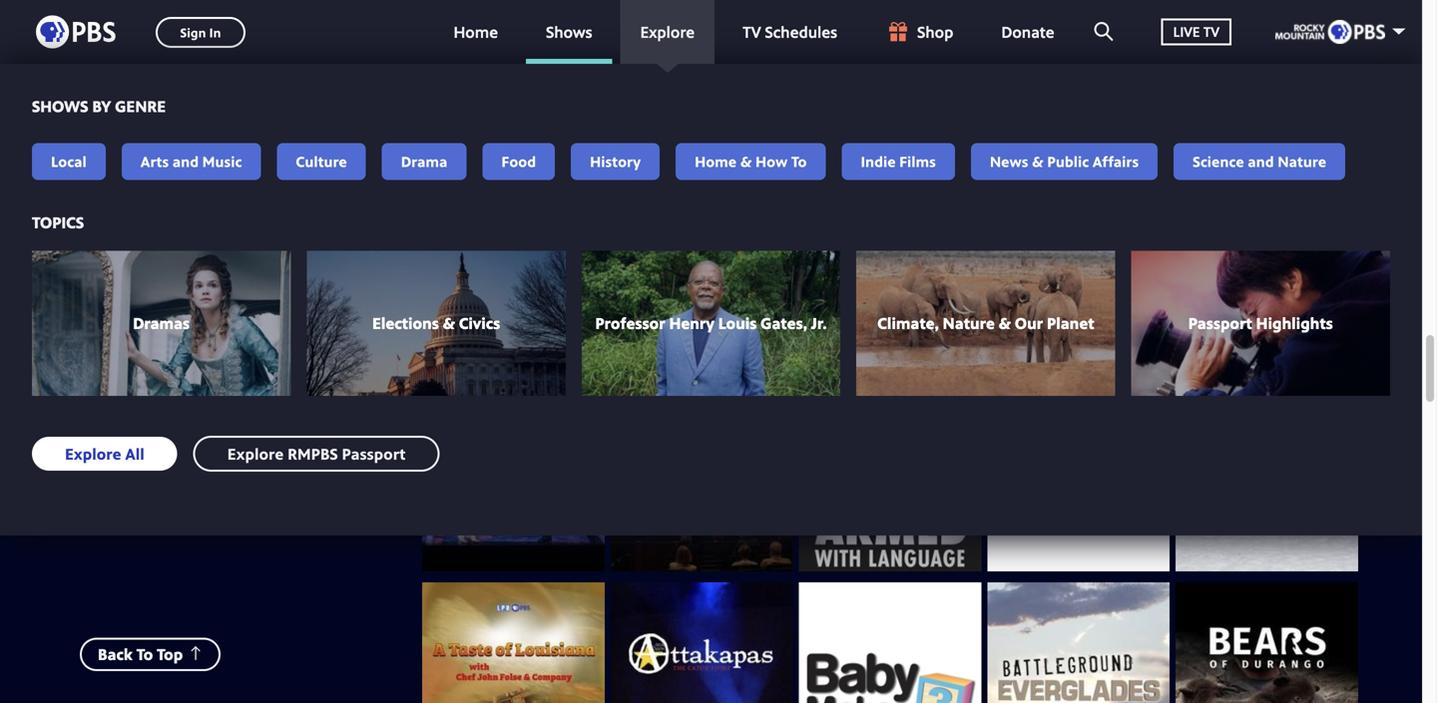 Task type: vqa. For each thing, say whether or not it's contained in the screenshot.
2nd & from right
yes



Task type: locate. For each thing, give the bounding box(es) containing it.
shows right "home" link
[[546, 21, 593, 42]]

shop
[[918, 21, 954, 42]]

nature
[[1278, 151, 1327, 172]]

0 horizontal spatial and
[[172, 151, 199, 172]]

genre
[[115, 95, 166, 117]]

0 horizontal spatial shows
[[32, 95, 88, 117]]

0 vertical spatial shows
[[546, 21, 593, 42]]

back
[[98, 644, 133, 666]]

explore rmpbs passport
[[227, 443, 406, 465]]

home left how
[[695, 151, 737, 172]]

rmpbs image
[[1276, 20, 1386, 44]]

shop link
[[866, 0, 974, 64]]

1 horizontal spatial tv
[[1204, 22, 1220, 41]]

tv right live
[[1204, 22, 1220, 41]]

& for public
[[1032, 151, 1044, 172]]

& inside home & how to "link"
[[741, 151, 752, 172]]

explore for explore rmpbs passport
[[227, 443, 284, 465]]

explore left rmpbs
[[227, 443, 284, 465]]

and
[[172, 151, 199, 172], [1248, 151, 1275, 172]]

home inside "link"
[[695, 151, 737, 172]]

shows inside "link"
[[546, 21, 593, 42]]

and right arts
[[172, 151, 199, 172]]

0 vertical spatial to
[[792, 151, 807, 172]]

0 horizontal spatial to
[[136, 644, 153, 666]]

1 horizontal spatial home
[[695, 151, 737, 172]]

tv
[[743, 21, 761, 42], [1204, 22, 1220, 41]]

1 horizontal spatial to
[[792, 151, 807, 172]]

to right how
[[792, 151, 807, 172]]

2 and from the left
[[1248, 151, 1275, 172]]

1 vertical spatial home
[[695, 151, 737, 172]]

shows by genre
[[32, 95, 166, 117]]

shows for shows by genre
[[32, 95, 88, 117]]

shows left by
[[32, 95, 88, 117]]

donate link
[[982, 0, 1075, 64]]

battleground everglades image
[[988, 583, 1170, 704]]

0 horizontal spatial explore
[[65, 443, 121, 465]]

home
[[454, 21, 498, 42], [695, 151, 737, 172]]

arts
[[141, 151, 169, 172]]

&
[[741, 151, 752, 172], [1032, 151, 1044, 172]]

2 & from the left
[[1032, 151, 1044, 172]]

history
[[590, 151, 641, 172]]

1 horizontal spatial and
[[1248, 151, 1275, 172]]

arts and music link
[[122, 143, 261, 180]]

to inside button
[[136, 644, 153, 666]]

1 vertical spatial shows
[[32, 95, 88, 117]]

to
[[792, 151, 807, 172], [136, 644, 153, 666]]

shows link
[[526, 0, 613, 64]]

1 horizontal spatial &
[[1032, 151, 1044, 172]]

live tv
[[1174, 22, 1220, 41]]

passport
[[342, 443, 406, 465]]

2 horizontal spatial explore
[[641, 21, 695, 42]]

explore right shows "link"
[[641, 21, 695, 42]]

arts and music
[[141, 151, 242, 172]]

culture link
[[277, 143, 366, 180]]

are we safer today? image
[[611, 298, 793, 572]]

1 horizontal spatial shows
[[546, 21, 593, 42]]

anthony williams' urban nutcracker image
[[422, 298, 605, 572]]

& inside news & public affairs link
[[1032, 151, 1044, 172]]

1 and from the left
[[172, 151, 199, 172]]

home & how to
[[695, 151, 807, 172]]

drama
[[401, 151, 448, 172]]

to left top
[[136, 644, 153, 666]]

home left shows "link"
[[454, 21, 498, 42]]

attakapas: the cajun story image
[[611, 583, 793, 704]]

shows
[[546, 21, 593, 42], [32, 95, 88, 117]]

1 horizontal spatial explore
[[227, 443, 284, 465]]

search image
[[1095, 22, 1114, 41]]

schedules
[[765, 21, 838, 42]]

explore for explore
[[641, 21, 695, 42]]

live tv link
[[1142, 0, 1252, 64]]

home link
[[434, 0, 518, 64]]

tv schedules link
[[723, 0, 858, 64]]

& for how
[[741, 151, 752, 172]]

1 vertical spatial to
[[136, 644, 153, 666]]

explore
[[641, 21, 695, 42], [65, 443, 121, 465], [227, 443, 284, 465]]

explore link
[[621, 0, 715, 64]]

& left how
[[741, 151, 752, 172]]

& right "news"
[[1032, 151, 1044, 172]]

art wolfe's travels to the edge image
[[1176, 298, 1359, 572]]

0 horizontal spatial &
[[741, 151, 752, 172]]

and left nature
[[1248, 151, 1275, 172]]

indie
[[861, 151, 896, 172]]

science and nature
[[1193, 151, 1327, 172]]

shows for shows
[[546, 21, 593, 42]]

explore for explore all
[[65, 443, 121, 465]]

0 vertical spatial home
[[454, 21, 498, 42]]

affairs
[[1093, 151, 1139, 172]]

news & public affairs
[[990, 151, 1139, 172]]

donate
[[1002, 21, 1055, 42]]

art basel: a portrait image
[[988, 298, 1170, 572]]

tv left 'schedules'
[[743, 21, 761, 42]]

0 horizontal spatial home
[[454, 21, 498, 42]]

explore left all
[[65, 443, 121, 465]]

back to top button
[[80, 639, 221, 672]]

1 & from the left
[[741, 151, 752, 172]]

explore all link
[[32, 437, 177, 471]]

0 horizontal spatial tv
[[743, 21, 761, 42]]



Task type: describe. For each thing, give the bounding box(es) containing it.
public
[[1047, 151, 1089, 172]]

a taste of louisiana with chef john folse & co. image
[[422, 583, 605, 704]]

local
[[51, 151, 87, 172]]

drama link
[[382, 143, 467, 180]]

back to top
[[98, 644, 183, 666]]

explore all
[[65, 443, 145, 465]]

live
[[1174, 22, 1201, 41]]

all
[[125, 443, 145, 465]]

explore rmpbs passport link
[[193, 436, 440, 472]]

rmpbs
[[288, 443, 338, 465]]

local link
[[32, 143, 106, 180]]

culture
[[296, 151, 347, 172]]

top
[[157, 644, 183, 666]]

home & how to link
[[676, 143, 826, 180]]

science
[[1193, 151, 1245, 172]]

tv schedules
[[743, 21, 838, 42]]

topics
[[32, 211, 84, 233]]

indie films
[[861, 151, 936, 172]]

history link
[[571, 143, 660, 180]]

news & public affairs link
[[971, 143, 1158, 180]]

by
[[92, 95, 111, 117]]

baby makes 3 image
[[799, 583, 982, 704]]

how
[[756, 151, 788, 172]]

pbs image
[[36, 9, 116, 54]]

news
[[990, 151, 1029, 172]]

armed with language image
[[799, 298, 982, 572]]

music
[[202, 151, 242, 172]]

to inside "link"
[[792, 151, 807, 172]]

food
[[502, 151, 536, 172]]

and for science
[[1248, 151, 1275, 172]]

food link
[[483, 143, 555, 180]]

home for home
[[454, 21, 498, 42]]

bears of durango image
[[1176, 583, 1359, 704]]

home for home & how to
[[695, 151, 737, 172]]

films
[[900, 151, 936, 172]]

and for arts
[[172, 151, 199, 172]]

science and nature link
[[1174, 143, 1346, 180]]

indie films link
[[842, 143, 955, 180]]



